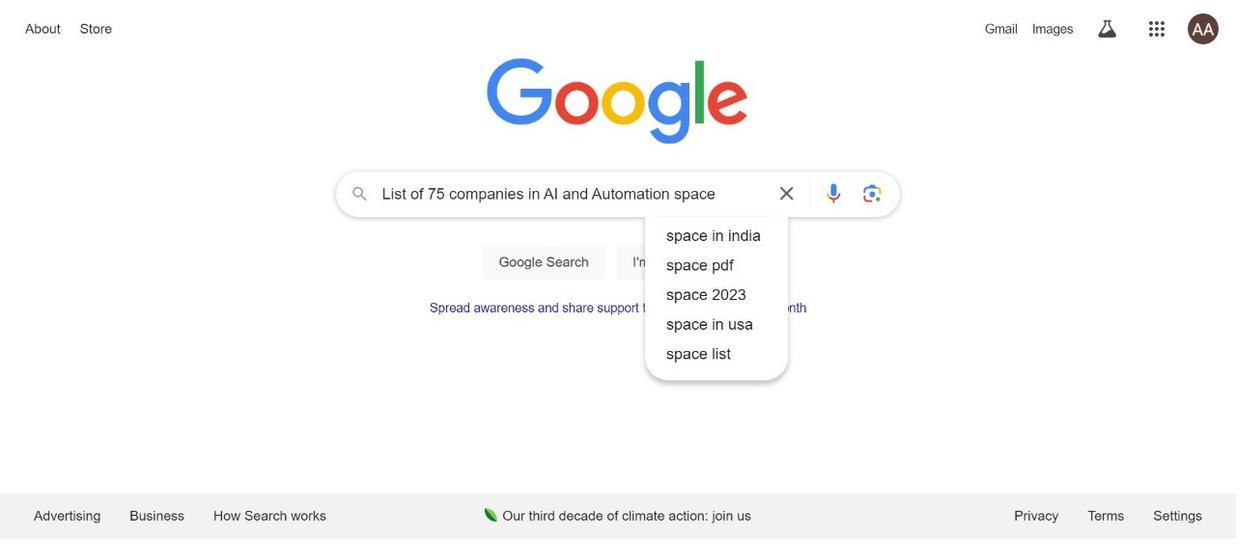 Task type: describe. For each thing, give the bounding box(es) containing it.
google image
[[487, 58, 750, 147]]

search by voice image
[[822, 182, 846, 205]]

search by image image
[[861, 182, 884, 205]]

Search text field
[[382, 173, 764, 217]]

search labs image
[[1096, 17, 1119, 41]]



Task type: locate. For each thing, give the bounding box(es) containing it.
None search field
[[19, 166, 1217, 381]]

list box
[[645, 221, 788, 369]]



Task type: vqa. For each thing, say whether or not it's contained in the screenshot.
Nonstop flight. element
no



